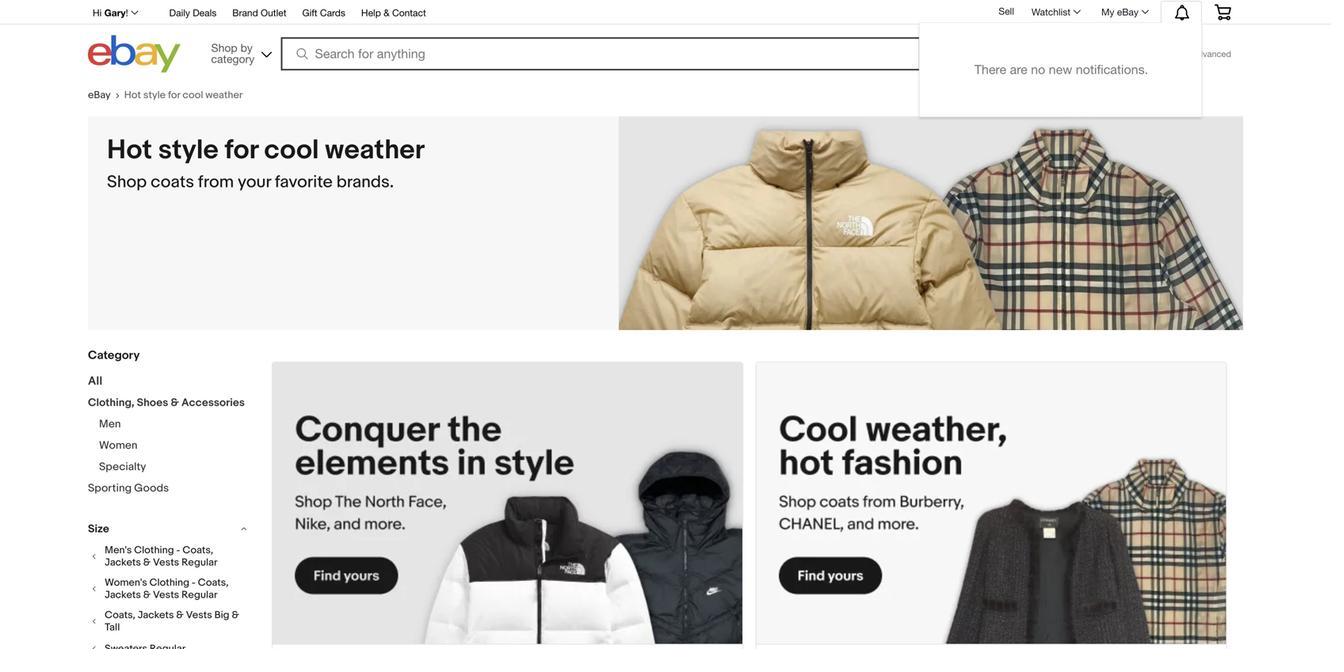 Task type: vqa. For each thing, say whether or not it's contained in the screenshot.
THERE
yes



Task type: describe. For each thing, give the bounding box(es) containing it.
daily deals
[[169, 7, 217, 18]]

gift
[[302, 7, 318, 18]]

ebay inside hot style for cool weather main content
[[88, 89, 111, 101]]

shop inside hot style for cool weather shop coats from your favorite brands.
[[107, 172, 147, 193]]

daily deals link
[[169, 5, 217, 22]]

accessories
[[181, 397, 245, 410]]

women link
[[99, 439, 138, 453]]

big
[[215, 610, 230, 622]]

clothing,
[[88, 397, 134, 410]]

0 horizontal spatial -
[[176, 545, 180, 557]]

help
[[361, 7, 381, 18]]

men's clothing - coats, jackets & vests regular women's clothing - coats, jackets & vests regular coats, jackets & vests big & tall
[[105, 545, 239, 634]]

there
[[975, 62, 1007, 77]]

tall
[[105, 622, 120, 634]]

advanced
[[1192, 49, 1232, 59]]

women
[[99, 439, 138, 453]]

watchlist link
[[1023, 2, 1088, 21]]

weather for hot style for cool weather
[[206, 89, 243, 101]]

hi gary !
[[93, 7, 128, 18]]

your shopping cart image
[[1214, 4, 1233, 20]]

2 regular from the top
[[182, 590, 218, 602]]

account navigation
[[84, 0, 1244, 117]]

0 vertical spatial clothing
[[134, 545, 174, 557]]

brand outlet link
[[232, 5, 287, 22]]

0 vertical spatial jackets
[[105, 557, 141, 569]]

& up coats, jackets & vests big & tall dropdown button
[[143, 590, 151, 602]]

brand
[[232, 7, 258, 18]]

help & contact link
[[361, 5, 426, 22]]

specialty link
[[99, 461, 146, 474]]

women's
[[105, 577, 147, 590]]

1 regular from the top
[[182, 557, 218, 569]]

1 vertical spatial jackets
[[105, 590, 141, 602]]

from
[[198, 172, 234, 193]]

advanced link
[[1185, 38, 1240, 70]]

all link
[[88, 375, 102, 389]]

men link
[[99, 418, 121, 432]]

gary
[[104, 7, 126, 18]]

gift cards
[[302, 7, 346, 18]]

brands.
[[337, 172, 394, 193]]

all clothing, shoes & accessories men women specialty sporting goods
[[88, 375, 245, 496]]

weather for hot style for cool weather shop coats from your favorite brands.
[[325, 134, 425, 167]]

none submit inside the there are no new notifications. banner
[[1051, 37, 1185, 71]]

new
[[1049, 62, 1073, 77]]

help & contact
[[361, 7, 426, 18]]

shop by category
[[211, 41, 255, 65]]

& inside account "navigation"
[[384, 7, 390, 18]]

1 vertical spatial coats,
[[198, 577, 229, 590]]

hot style for cool weather
[[124, 89, 243, 101]]

shoes
[[137, 397, 168, 410]]

sporting
[[88, 482, 132, 496]]

none text field inside hot style for cool weather main content
[[273, 363, 743, 650]]

contact
[[392, 7, 426, 18]]

my
[[1102, 6, 1115, 17]]

favorite
[[275, 172, 333, 193]]

by
[[241, 41, 253, 54]]

!
[[126, 7, 128, 18]]

0 vertical spatial vests
[[153, 557, 179, 569]]

Search for anything text field
[[283, 39, 916, 69]]

my ebay
[[1102, 6, 1139, 17]]



Task type: locate. For each thing, give the bounding box(es) containing it.
are
[[1010, 62, 1028, 77]]

style for hot style for cool weather shop coats from your favorite brands.
[[158, 134, 219, 167]]

regular up women's clothing - coats, jackets & vests regular dropdown button
[[182, 557, 218, 569]]

None text field
[[757, 363, 1227, 650]]

for right ebay link
[[168, 89, 180, 101]]

shop inside shop by category
[[211, 41, 238, 54]]

style for hot style for cool weather
[[143, 89, 166, 101]]

style
[[143, 89, 166, 101], [158, 134, 219, 167]]

hot style for cool weather shop coats from your favorite brands.
[[107, 134, 425, 193]]

cards
[[320, 7, 346, 18]]

1 horizontal spatial shop
[[211, 41, 238, 54]]

shop by category button
[[204, 35, 275, 69]]

your
[[238, 172, 271, 193]]

2 vertical spatial jackets
[[138, 610, 174, 622]]

1 vertical spatial cool
[[264, 134, 319, 167]]

0 horizontal spatial weather
[[206, 89, 243, 101]]

coats, jackets & vests big & tall button
[[88, 610, 250, 634]]

0 horizontal spatial ebay
[[88, 89, 111, 101]]

1 vertical spatial regular
[[182, 590, 218, 602]]

men's
[[105, 545, 132, 557]]

0 vertical spatial -
[[176, 545, 180, 557]]

men's clothing - coats, jackets & vests regular button
[[88, 545, 250, 569]]

&
[[384, 7, 390, 18], [171, 397, 179, 410], [143, 557, 151, 569], [143, 590, 151, 602], [176, 610, 184, 622], [232, 610, 239, 622]]

style inside hot style for cool weather shop coats from your favorite brands.
[[158, 134, 219, 167]]

1 vertical spatial weather
[[325, 134, 425, 167]]

& up women's
[[143, 557, 151, 569]]

style up the coats on the left top of page
[[158, 134, 219, 167]]

2 vertical spatial coats,
[[105, 610, 135, 622]]

weather
[[206, 89, 243, 101], [325, 134, 425, 167]]

hot for hot style for cool weather shop coats from your favorite brands.
[[107, 134, 152, 167]]

coats
[[151, 172, 194, 193]]

& right big
[[232, 610, 239, 622]]

0 vertical spatial ebay
[[1117, 6, 1139, 17]]

jackets up tall
[[105, 590, 141, 602]]

there are no new notifications. banner
[[84, 0, 1244, 117]]

vests up coats, jackets & vests big & tall dropdown button
[[153, 590, 179, 602]]

for
[[168, 89, 180, 101], [225, 134, 258, 167]]

gift cards link
[[302, 5, 346, 22]]

for for hot style for cool weather shop coats from your favorite brands.
[[225, 134, 258, 167]]

1 vertical spatial -
[[192, 577, 196, 590]]

None text field
[[273, 363, 743, 650]]

men
[[99, 418, 121, 432]]

weather up the brands.
[[325, 134, 425, 167]]

1 vertical spatial vests
[[153, 590, 179, 602]]

ebay inside account "navigation"
[[1117, 6, 1139, 17]]

for up your
[[225, 134, 258, 167]]

specialty
[[99, 461, 146, 474]]

coats, down the size dropdown button at bottom
[[183, 545, 213, 557]]

clothing
[[134, 545, 174, 557], [150, 577, 189, 590]]

0 vertical spatial cool
[[183, 89, 203, 101]]

shop
[[211, 41, 238, 54], [107, 172, 147, 193]]

shop left the coats on the left top of page
[[107, 172, 147, 193]]

- down the size dropdown button at bottom
[[176, 545, 180, 557]]

size button
[[88, 523, 250, 537]]

notifications.
[[1076, 62, 1149, 77]]

& down women's clothing - coats, jackets & vests regular dropdown button
[[176, 610, 184, 622]]

0 vertical spatial for
[[168, 89, 180, 101]]

shop left by
[[211, 41, 238, 54]]

cool inside hot style for cool weather shop coats from your favorite brands.
[[264, 134, 319, 167]]

watchlist
[[1032, 6, 1071, 17]]

1 vertical spatial for
[[225, 134, 258, 167]]

1 vertical spatial hot
[[107, 134, 152, 167]]

& inside all clothing, shoes & accessories men women specialty sporting goods
[[171, 397, 179, 410]]

0 vertical spatial style
[[143, 89, 166, 101]]

hi
[[93, 7, 102, 18]]

1 horizontal spatial weather
[[325, 134, 425, 167]]

hot
[[124, 89, 141, 101], [107, 134, 152, 167]]

1 vertical spatial style
[[158, 134, 219, 167]]

0 horizontal spatial for
[[168, 89, 180, 101]]

1 horizontal spatial -
[[192, 577, 196, 590]]

style right ebay link
[[143, 89, 166, 101]]

weather inside hot style for cool weather shop coats from your favorite brands.
[[325, 134, 425, 167]]

women's clothing - coats, jackets & vests regular button
[[88, 577, 250, 602]]

0 vertical spatial hot
[[124, 89, 141, 101]]

cool for hot style for cool weather shop coats from your favorite brands.
[[264, 134, 319, 167]]

& right help
[[384, 7, 390, 18]]

none text field inside hot style for cool weather main content
[[757, 363, 1227, 650]]

regular up big
[[182, 590, 218, 602]]

-
[[176, 545, 180, 557], [192, 577, 196, 590]]

hot inside hot style for cool weather shop coats from your favorite brands.
[[107, 134, 152, 167]]

sporting goods link
[[88, 482, 169, 496]]

0 vertical spatial weather
[[206, 89, 243, 101]]

outlet
[[261, 7, 287, 18]]

sell
[[999, 6, 1015, 17]]

0 vertical spatial coats,
[[183, 545, 213, 557]]

0 horizontal spatial shop
[[107, 172, 147, 193]]

brand outlet
[[232, 7, 287, 18]]

1 horizontal spatial cool
[[264, 134, 319, 167]]

0 horizontal spatial cool
[[183, 89, 203, 101]]

for inside hot style for cool weather shop coats from your favorite brands.
[[225, 134, 258, 167]]

for for hot style for cool weather
[[168, 89, 180, 101]]

deals
[[193, 7, 217, 18]]

goods
[[134, 482, 169, 496]]

& right shoes
[[171, 397, 179, 410]]

0 vertical spatial regular
[[182, 557, 218, 569]]

1 vertical spatial shop
[[107, 172, 147, 193]]

weather down the category
[[206, 89, 243, 101]]

size
[[88, 523, 109, 537]]

regular
[[182, 557, 218, 569], [182, 590, 218, 602]]

sell link
[[992, 6, 1022, 17]]

hot style for cool weather main content
[[75, 77, 1256, 650]]

coats, down women's
[[105, 610, 135, 622]]

1 horizontal spatial for
[[225, 134, 258, 167]]

hot for hot style for cool weather
[[124, 89, 141, 101]]

1 vertical spatial clothing
[[150, 577, 189, 590]]

category
[[211, 52, 255, 65]]

1 vertical spatial ebay
[[88, 89, 111, 101]]

vests
[[153, 557, 179, 569], [153, 590, 179, 602], [186, 610, 212, 622]]

coats,
[[183, 545, 213, 557], [198, 577, 229, 590], [105, 610, 135, 622]]

daily
[[169, 7, 190, 18]]

cool for hot style for cool weather
[[183, 89, 203, 101]]

- down men's clothing - coats, jackets & vests regular dropdown button
[[192, 577, 196, 590]]

category
[[88, 349, 140, 363]]

1 horizontal spatial ebay
[[1117, 6, 1139, 17]]

jackets
[[105, 557, 141, 569], [105, 590, 141, 602], [138, 610, 174, 622]]

coats, up big
[[198, 577, 229, 590]]

vests left big
[[186, 610, 212, 622]]

my ebay link
[[1093, 2, 1156, 21]]

None submit
[[1051, 37, 1185, 71]]

ebay link
[[88, 89, 124, 101]]

all
[[88, 375, 102, 389]]

vests up women's clothing - coats, jackets & vests regular dropdown button
[[153, 557, 179, 569]]

clothing down the size dropdown button at bottom
[[134, 545, 174, 557]]

2 vertical spatial vests
[[186, 610, 212, 622]]

ebay
[[1117, 6, 1139, 17], [88, 89, 111, 101]]

jackets down women's clothing - coats, jackets & vests regular dropdown button
[[138, 610, 174, 622]]

clothing down men's clothing - coats, jackets & vests regular dropdown button
[[150, 577, 189, 590]]

cool
[[183, 89, 203, 101], [264, 134, 319, 167]]

there are no new notifications.
[[975, 62, 1149, 77]]

no
[[1031, 62, 1046, 77]]

0 vertical spatial shop
[[211, 41, 238, 54]]

jackets up women's
[[105, 557, 141, 569]]



